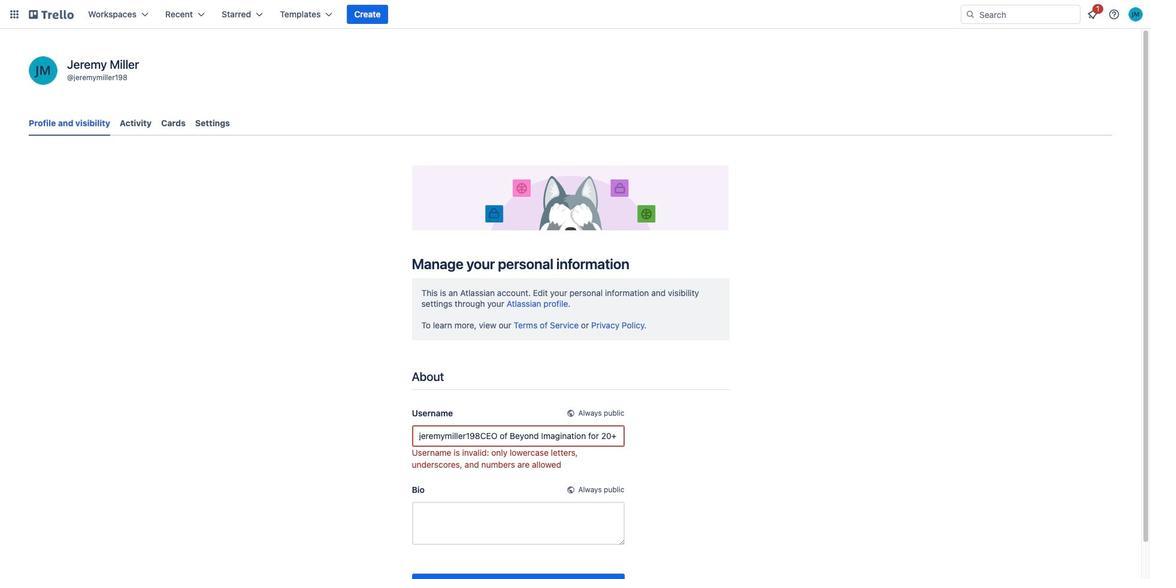 Task type: vqa. For each thing, say whether or not it's contained in the screenshot.
Open information menu image
yes



Task type: locate. For each thing, give the bounding box(es) containing it.
None text field
[[412, 426, 625, 447]]

jeremy miller (jeremymiller198) image
[[1129, 7, 1143, 22]]

jeremy miller (jeremymiller198) image
[[29, 56, 58, 85]]

None text field
[[412, 503, 625, 546]]

open information menu image
[[1108, 8, 1120, 20]]



Task type: describe. For each thing, give the bounding box(es) containing it.
search image
[[966, 10, 975, 19]]

Search field
[[961, 5, 1081, 24]]

1 notification image
[[1086, 7, 1100, 22]]

primary element
[[0, 0, 1150, 29]]

back to home image
[[29, 5, 74, 24]]



